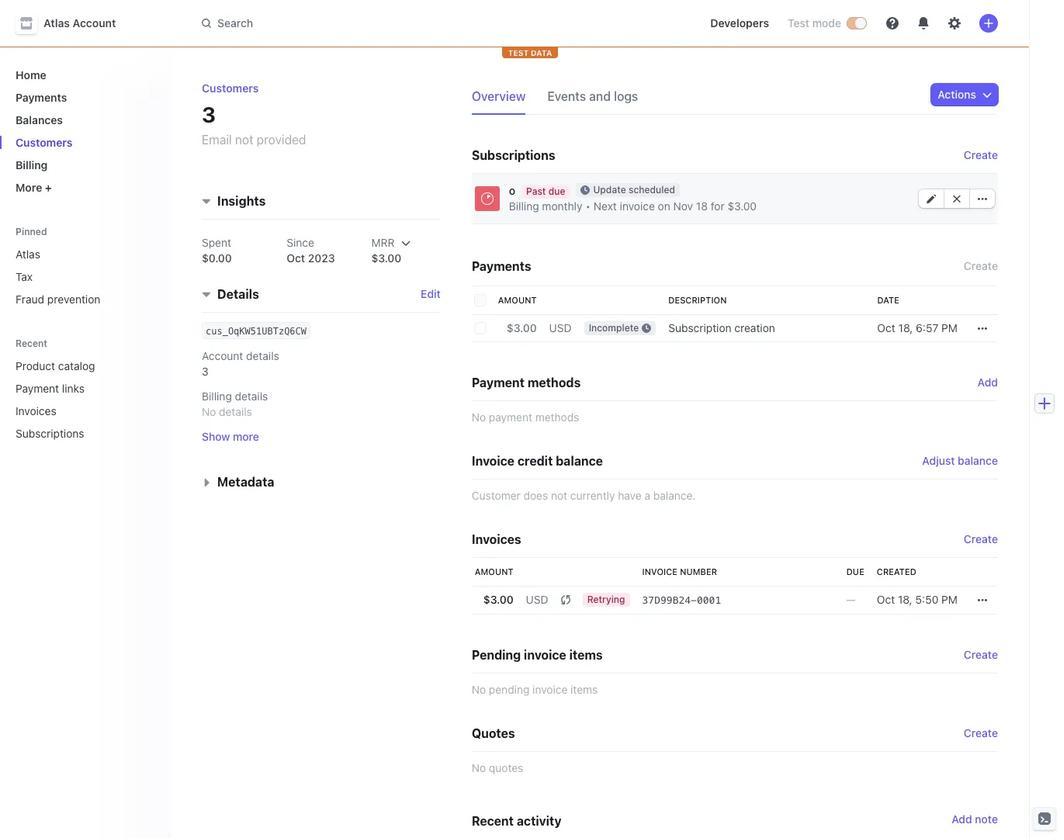 Task type: locate. For each thing, give the bounding box(es) containing it.
$3.00 up payment methods
[[507, 321, 537, 335]]

recent up product
[[16, 338, 47, 349]]

account up home link
[[73, 16, 116, 29]]

not right email
[[235, 133, 253, 147]]

3 down "cus_oqkw51ubtzq6cw"
[[202, 365, 209, 378]]

2 vertical spatial oct
[[877, 593, 895, 606]]

actions button
[[932, 84, 998, 106]]

6:57
[[916, 321, 939, 335]]

customers
[[202, 81, 259, 95], [16, 136, 73, 149]]

subscriptions up o
[[472, 148, 555, 162]]

no left payment
[[472, 411, 486, 424]]

1 horizontal spatial billing
[[202, 390, 232, 403]]

1 vertical spatial customers
[[16, 136, 73, 149]]

pending invoice items
[[472, 648, 603, 662]]

atlas down pinned
[[16, 248, 40, 261]]

not
[[235, 133, 253, 147], [551, 489, 567, 502]]

spent
[[202, 236, 231, 250]]

0 vertical spatial usd
[[549, 321, 572, 335]]

1 vertical spatial create button
[[964, 255, 998, 277]]

0 vertical spatial invoices
[[16, 404, 56, 418]]

0 horizontal spatial usd
[[526, 593, 548, 606]]

1 3 from the top
[[202, 102, 216, 127]]

1 vertical spatial 3
[[202, 365, 209, 378]]

0 vertical spatial oct
[[287, 252, 305, 265]]

methods
[[528, 376, 581, 390], [535, 411, 579, 424]]

1 vertical spatial billing
[[509, 199, 539, 213]]

1 pm from the top
[[942, 321, 958, 335]]

1 vertical spatial not
[[551, 489, 567, 502]]

pm for oct 18, 5:50 pm
[[942, 593, 958, 606]]

not right does
[[551, 489, 567, 502]]

no up show
[[202, 406, 216, 419]]

0 horizontal spatial account
[[73, 16, 116, 29]]

2 vertical spatial create button
[[964, 647, 998, 663]]

3 up email
[[202, 102, 216, 127]]

currently
[[570, 489, 615, 502]]

list containing o
[[462, 174, 998, 227]]

0 horizontal spatial billing
[[16, 158, 48, 172]]

0 vertical spatial recent
[[16, 338, 47, 349]]

0 vertical spatial account
[[73, 16, 116, 29]]

provided
[[257, 133, 306, 147]]

1 vertical spatial details
[[235, 390, 268, 403]]

2 balance from the left
[[958, 454, 998, 467]]

1 horizontal spatial subscriptions
[[472, 148, 555, 162]]

1 create button from the top
[[964, 147, 998, 163]]

developers
[[710, 16, 769, 29]]

1 horizontal spatial customers
[[202, 81, 259, 95]]

invoice credit balance
[[472, 454, 603, 468]]

0 horizontal spatial atlas
[[16, 248, 40, 261]]

items down pending invoice items
[[571, 683, 598, 696]]

atlas inside button
[[43, 16, 70, 29]]

invoice up customer
[[472, 454, 515, 468]]

oct inside since oct 2023
[[287, 252, 305, 265]]

payment up payment
[[472, 376, 525, 390]]

1 horizontal spatial payment
[[472, 376, 525, 390]]

create button
[[964, 147, 998, 163], [964, 255, 998, 277], [964, 647, 998, 663]]

3 create button from the top
[[964, 647, 998, 663]]

events and logs button
[[547, 84, 648, 115]]

4 create from the top
[[964, 648, 998, 661]]

5:50
[[915, 593, 939, 606]]

retrying link
[[576, 586, 636, 615]]

pm right 6:57
[[942, 321, 958, 335]]

1 horizontal spatial invoice
[[642, 567, 678, 577]]

adjust balance button
[[922, 453, 998, 469]]

1 horizontal spatial svg image
[[952, 194, 962, 204]]

customers link down payments "link"
[[9, 130, 158, 155]]

0 vertical spatial not
[[235, 133, 253, 147]]

0 horizontal spatial not
[[235, 133, 253, 147]]

product catalog
[[16, 359, 95, 373]]

update scheduled
[[593, 184, 675, 196]]

usd left incomplete
[[549, 321, 572, 335]]

links
[[62, 382, 85, 395]]

svg image inside 'actions' popup button
[[983, 90, 992, 99]]

svg image
[[983, 90, 992, 99], [978, 194, 987, 204], [978, 194, 987, 204], [978, 324, 987, 333]]

1 horizontal spatial invoices
[[472, 532, 521, 546]]

methods down payment methods
[[535, 411, 579, 424]]

0 vertical spatial 18,
[[898, 321, 913, 335]]

1 horizontal spatial recent
[[472, 814, 514, 828]]

0 vertical spatial create button
[[964, 147, 998, 163]]

not inside customers 3 email not provided
[[235, 133, 253, 147]]

0 horizontal spatial invoices
[[16, 404, 56, 418]]

items down 'retrying' link
[[569, 648, 603, 662]]

subscriptions down invoices link
[[16, 427, 84, 440]]

payment methods
[[472, 376, 581, 390]]

more
[[16, 181, 42, 194]]

customers for customers 3 email not provided
[[202, 81, 259, 95]]

subscriptions
[[472, 148, 555, 162], [16, 427, 84, 440]]

mrr
[[371, 236, 395, 250]]

have
[[618, 489, 642, 502]]

2 pm from the top
[[942, 593, 958, 606]]

incomplete
[[589, 322, 639, 334]]

1 vertical spatial atlas
[[16, 248, 40, 261]]

invoices down customer
[[472, 532, 521, 546]]

account down "cus_oqkw51ubtzq6cw"
[[202, 350, 243, 363]]

add note
[[952, 813, 998, 826]]

usd up pending invoice items
[[526, 593, 548, 606]]

o
[[509, 184, 515, 197]]

payments down o
[[472, 259, 531, 273]]

1 horizontal spatial not
[[551, 489, 567, 502]]

balance.
[[653, 489, 696, 502]]

no left pending
[[472, 683, 486, 696]]

atlas for atlas
[[16, 248, 40, 261]]

1 vertical spatial oct
[[877, 321, 896, 335]]

tab list
[[472, 84, 660, 115]]

show more
[[202, 430, 259, 444]]

1 create from the top
[[964, 148, 998, 161]]

0 vertical spatial add
[[978, 376, 998, 389]]

0 vertical spatial pm
[[942, 321, 958, 335]]

0 horizontal spatial recent
[[16, 338, 47, 349]]

3 inside customers 3 email not provided
[[202, 102, 216, 127]]

details button
[[196, 279, 259, 304]]

0 vertical spatial $3.00 link
[[492, 314, 543, 342]]

1 vertical spatial usd
[[526, 593, 548, 606]]

0 vertical spatial invoice
[[472, 454, 515, 468]]

billing up show
[[202, 390, 232, 403]]

1 horizontal spatial atlas
[[43, 16, 70, 29]]

adjust balance
[[922, 454, 998, 467]]

1 vertical spatial usd link
[[520, 586, 555, 615]]

create button for subscriptions
[[964, 147, 998, 163]]

oct 18, 5:50 pm link
[[871, 586, 964, 615]]

2 create button from the top
[[964, 255, 998, 277]]

subscription creation
[[668, 321, 775, 335]]

0 horizontal spatial add
[[952, 813, 972, 826]]

1 vertical spatial account
[[202, 350, 243, 363]]

2 horizontal spatial billing
[[509, 199, 539, 213]]

details
[[246, 350, 279, 363], [235, 390, 268, 403], [219, 406, 252, 419]]

quotes
[[472, 726, 515, 740]]

recent for recent
[[16, 338, 47, 349]]

billing inside account details 3 billing details no details
[[202, 390, 232, 403]]

1 horizontal spatial balance
[[958, 454, 998, 467]]

1 create link from the top
[[964, 532, 998, 547]]

$3.00 link up payment methods
[[492, 314, 543, 342]]

oct down date
[[877, 321, 896, 335]]

oct for oct 18, 5:50 pm
[[877, 593, 895, 606]]

mode
[[812, 16, 841, 29]]

date
[[877, 295, 899, 305]]

0 vertical spatial atlas
[[43, 16, 70, 29]]

0 vertical spatial customers
[[202, 81, 259, 95]]

$3.00 up pending on the left bottom
[[483, 593, 514, 606]]

pending
[[489, 683, 530, 696]]

1 vertical spatial create link
[[964, 726, 998, 741]]

details up more
[[235, 390, 268, 403]]

0 vertical spatial payments
[[16, 91, 67, 104]]

invoices inside recent element
[[16, 404, 56, 418]]

invoice up 37d99b24-
[[642, 567, 678, 577]]

no payment methods
[[472, 411, 579, 424]]

invoice
[[472, 454, 515, 468], [642, 567, 678, 577]]

create button for pending invoice items
[[964, 647, 998, 663]]

balance right adjust
[[958, 454, 998, 467]]

0 horizontal spatial customers link
[[9, 130, 158, 155]]

cus_oqkw51ubtzq6cw button
[[206, 323, 307, 339]]

list
[[462, 174, 998, 227]]

billing for billing monthly • next invoice on nov 18 for $3.00
[[509, 199, 539, 213]]

customers down balances
[[16, 136, 73, 149]]

3
[[202, 102, 216, 127], [202, 365, 209, 378]]

pm right 5:50
[[942, 593, 958, 606]]

atlas
[[43, 16, 70, 29], [16, 248, 40, 261]]

monthly
[[542, 199, 582, 213]]

customers link up email
[[202, 81, 259, 95]]

atlas up home
[[43, 16, 70, 29]]

1 18, from the top
[[898, 321, 913, 335]]

0 horizontal spatial customers
[[16, 136, 73, 149]]

due
[[847, 567, 864, 577]]

fraud
[[16, 293, 44, 306]]

balance up customer does not currently have a balance.
[[556, 454, 603, 468]]

invoice down pending invoice items
[[533, 683, 568, 696]]

invoices down payment links
[[16, 404, 56, 418]]

billing up more +
[[16, 158, 48, 172]]

logs
[[614, 89, 638, 103]]

0 vertical spatial billing
[[16, 158, 48, 172]]

$3.00
[[728, 199, 757, 213], [371, 252, 402, 265], [507, 321, 537, 335], [483, 593, 514, 606]]

0 vertical spatial 3
[[202, 102, 216, 127]]

add note button
[[952, 812, 998, 827]]

invoice for invoice credit balance
[[472, 454, 515, 468]]

svg image
[[927, 194, 936, 204], [952, 194, 962, 204], [978, 596, 987, 605]]

pinned element
[[9, 241, 158, 312]]

no left quotes
[[472, 761, 486, 775]]

customers inside customers 3 email not provided
[[202, 81, 259, 95]]

pending
[[472, 648, 521, 662]]

nov
[[673, 199, 693, 213]]

recent for recent activity
[[472, 814, 514, 828]]

1 vertical spatial recent
[[472, 814, 514, 828]]

0 vertical spatial create link
[[964, 532, 998, 547]]

overview
[[472, 89, 526, 103]]

payment for payment links
[[16, 382, 59, 395]]

1 vertical spatial invoice
[[642, 567, 678, 577]]

usd link up pending invoice items
[[520, 586, 555, 615]]

0001
[[697, 595, 721, 606]]

creation
[[735, 321, 775, 335]]

1 vertical spatial pm
[[942, 593, 958, 606]]

2 18, from the top
[[898, 593, 913, 606]]

items
[[569, 648, 603, 662], [571, 683, 598, 696]]

$3.00 link up pending on the left bottom
[[472, 586, 520, 615]]

payments
[[16, 91, 67, 104], [472, 259, 531, 273]]

18, left 5:50
[[898, 593, 913, 606]]

1 vertical spatial amount
[[475, 567, 514, 577]]

2 3 from the top
[[202, 365, 209, 378]]

invoice for invoice number
[[642, 567, 678, 577]]

2 vertical spatial billing
[[202, 390, 232, 403]]

1 vertical spatial payments
[[472, 259, 531, 273]]

billing inside "core navigation links" element
[[16, 158, 48, 172]]

invoice down update scheduled
[[620, 199, 655, 213]]

create
[[964, 148, 998, 161], [964, 259, 998, 272], [964, 532, 998, 546], [964, 648, 998, 661], [964, 726, 998, 740]]

details down "cus_oqkw51ubtzq6cw"
[[246, 350, 279, 363]]

1 horizontal spatial customers link
[[202, 81, 259, 95]]

subscription
[[668, 321, 732, 335]]

billing down 'past'
[[509, 199, 539, 213]]

1 vertical spatial 18,
[[898, 593, 913, 606]]

oct down the created
[[877, 593, 895, 606]]

0 horizontal spatial payments
[[16, 91, 67, 104]]

payment down product
[[16, 382, 59, 395]]

recent left activity
[[472, 814, 514, 828]]

methods up the no payment methods
[[528, 376, 581, 390]]

0 horizontal spatial payment
[[16, 382, 59, 395]]

2 create link from the top
[[964, 726, 998, 741]]

product catalog link
[[9, 353, 137, 379]]

customers up email
[[202, 81, 259, 95]]

2 create from the top
[[964, 259, 998, 272]]

usd link left incomplete
[[543, 314, 578, 342]]

billing
[[16, 158, 48, 172], [509, 199, 539, 213], [202, 390, 232, 403]]

payment inside recent element
[[16, 382, 59, 395]]

Search text field
[[192, 9, 630, 38]]

0 vertical spatial invoice
[[620, 199, 655, 213]]

18,
[[898, 321, 913, 335], [898, 593, 913, 606]]

1 horizontal spatial account
[[202, 350, 243, 363]]

pm
[[942, 321, 958, 335], [942, 593, 958, 606]]

0 horizontal spatial subscriptions
[[16, 427, 84, 440]]

balances
[[16, 113, 63, 127]]

1 vertical spatial subscriptions
[[16, 427, 84, 440]]

18, left 6:57
[[898, 321, 913, 335]]

create link
[[964, 532, 998, 547], [964, 726, 998, 741]]

invoice up the 'no pending invoice items'
[[524, 648, 566, 662]]

details up the show more
[[219, 406, 252, 419]]

atlas inside pinned element
[[16, 248, 40, 261]]

invoices
[[16, 404, 56, 418], [472, 532, 521, 546]]

customers inside customers link
[[16, 136, 73, 149]]

0 horizontal spatial balance
[[556, 454, 603, 468]]

1 horizontal spatial add
[[978, 376, 998, 389]]

payments up balances
[[16, 91, 67, 104]]

and
[[589, 89, 611, 103]]

usd
[[549, 321, 572, 335], [526, 593, 548, 606]]

subscriptions inside recent element
[[16, 427, 84, 440]]

atlas account
[[43, 16, 116, 29]]

oct down since
[[287, 252, 305, 265]]

help image
[[886, 17, 899, 29]]

subscriptions link
[[9, 421, 137, 446]]

1 vertical spatial add
[[952, 813, 972, 826]]

0 horizontal spatial invoice
[[472, 454, 515, 468]]

add inside button
[[952, 813, 972, 826]]



Task type: vqa. For each thing, say whether or not it's contained in the screenshot.


Task type: describe. For each thing, give the bounding box(es) containing it.
atlas for atlas account
[[43, 16, 70, 29]]

atlas account button
[[16, 12, 131, 34]]

recent navigation links element
[[0, 337, 171, 446]]

add for add note
[[952, 813, 972, 826]]

add for add
[[978, 376, 998, 389]]

prevention
[[47, 293, 100, 306]]

create for payments
[[964, 259, 998, 272]]

activity
[[517, 814, 562, 828]]

no for quotes
[[472, 761, 486, 775]]

customer does not currently have a balance.
[[472, 489, 696, 502]]

1 vertical spatial items
[[571, 683, 598, 696]]

settings image
[[948, 17, 961, 29]]

no for pending invoice items
[[472, 683, 486, 696]]

overview button
[[472, 84, 535, 115]]

0 vertical spatial usd link
[[543, 314, 578, 342]]

incomplete link
[[578, 314, 662, 342]]

description
[[668, 295, 727, 305]]

test mode
[[788, 16, 841, 29]]

3 inside account details 3 billing details no details
[[202, 365, 209, 378]]

1 horizontal spatial payments
[[472, 259, 531, 273]]

Search search field
[[192, 9, 630, 38]]

scheduled
[[629, 184, 675, 196]]

account inside account details 3 billing details no details
[[202, 350, 243, 363]]

customers for customers
[[16, 136, 73, 149]]

due
[[548, 186, 565, 197]]

search
[[217, 16, 253, 29]]

email
[[202, 133, 232, 147]]

— link
[[840, 586, 871, 615]]

1 vertical spatial invoices
[[472, 532, 521, 546]]

no pending invoice items
[[472, 683, 598, 696]]

0 horizontal spatial svg image
[[927, 194, 936, 204]]

more
[[233, 430, 259, 444]]

create for pending invoice items
[[964, 648, 998, 661]]

quotes
[[489, 761, 523, 775]]

customer
[[472, 489, 521, 502]]

payments inside "link"
[[16, 91, 67, 104]]

past
[[526, 186, 546, 197]]

payment for payment methods
[[472, 376, 525, 390]]

37d99b24-0001 link
[[636, 586, 840, 615]]

core navigation links element
[[9, 62, 158, 200]]

oct 18, 5:50 pm
[[877, 593, 958, 606]]

retrying
[[587, 594, 625, 605]]

0 vertical spatial amount
[[498, 295, 537, 305]]

on
[[658, 199, 670, 213]]

create link for quotes
[[964, 726, 998, 741]]

37d99b24-0001
[[642, 595, 721, 606]]

billing link
[[9, 152, 158, 178]]

spent $0.00
[[202, 236, 232, 265]]

oct 18, 6:57 pm link
[[871, 314, 964, 342]]

payment links link
[[9, 376, 137, 401]]

3 create from the top
[[964, 532, 998, 546]]

test
[[508, 48, 529, 57]]

0 vertical spatial methods
[[528, 376, 581, 390]]

home
[[16, 68, 46, 81]]

account details 3 billing details no details
[[202, 350, 279, 419]]

details
[[217, 288, 259, 302]]

1 balance from the left
[[556, 454, 603, 468]]

developers link
[[704, 11, 775, 36]]

pinned navigation links element
[[9, 225, 158, 312]]

account inside button
[[73, 16, 116, 29]]

catalog
[[58, 359, 95, 373]]

a
[[645, 489, 650, 502]]

1 vertical spatial customers link
[[9, 130, 158, 155]]

metadata
[[217, 475, 274, 489]]

balances link
[[9, 107, 158, 133]]

18, for 6:57
[[898, 321, 913, 335]]

$3.00 down mrr
[[371, 252, 402, 265]]

2 vertical spatial invoice
[[533, 683, 568, 696]]

$3.00 right for on the top of page
[[728, 199, 757, 213]]

1 horizontal spatial usd
[[549, 321, 572, 335]]

edit
[[421, 288, 441, 301]]

pm for oct 18, 6:57 pm
[[942, 321, 958, 335]]

5 create from the top
[[964, 726, 998, 740]]

balance inside button
[[958, 454, 998, 467]]

past due
[[526, 186, 565, 197]]

invoice number
[[642, 567, 717, 577]]

add button
[[978, 375, 998, 390]]

$0.00
[[202, 252, 232, 265]]

data
[[531, 48, 552, 57]]

0 vertical spatial subscriptions
[[472, 148, 555, 162]]

2 horizontal spatial svg image
[[978, 596, 987, 605]]

notifications image
[[917, 17, 930, 29]]

update
[[593, 184, 626, 196]]

0 vertical spatial customers link
[[202, 81, 259, 95]]

payment links
[[16, 382, 85, 395]]

•
[[586, 199, 591, 213]]

no quotes
[[472, 761, 523, 775]]

events
[[547, 89, 586, 103]]

atlas link
[[9, 241, 158, 267]]

note
[[975, 813, 998, 826]]

test
[[788, 16, 810, 29]]

customers 3 email not provided
[[202, 81, 306, 147]]

2023
[[308, 252, 335, 265]]

cus_oqkw51ubtzq6cw
[[206, 326, 307, 337]]

create for subscriptions
[[964, 148, 998, 161]]

18, for 5:50
[[898, 593, 913, 606]]

no inside account details 3 billing details no details
[[202, 406, 216, 419]]

create link for invoices
[[964, 532, 998, 547]]

invoices link
[[9, 398, 137, 424]]

recent activity
[[472, 814, 562, 828]]

tab list containing overview
[[472, 84, 660, 115]]

create button for payments
[[964, 255, 998, 277]]

recent element
[[0, 353, 171, 446]]

product
[[16, 359, 55, 373]]

no for payment methods
[[472, 411, 486, 424]]

billing for billing
[[16, 158, 48, 172]]

number
[[680, 567, 717, 577]]

tax link
[[9, 264, 158, 290]]

billing monthly • next invoice on nov 18 for $3.00
[[509, 199, 757, 213]]

for
[[711, 199, 725, 213]]

home link
[[9, 62, 158, 88]]

actions
[[938, 88, 976, 101]]

1 vertical spatial invoice
[[524, 648, 566, 662]]

1 vertical spatial methods
[[535, 411, 579, 424]]

0 vertical spatial details
[[246, 350, 279, 363]]

payment
[[489, 411, 532, 424]]

pinned
[[16, 226, 47, 238]]

metadata button
[[196, 467, 274, 492]]

insights button
[[196, 186, 266, 211]]

—
[[847, 593, 856, 606]]

show more button
[[202, 430, 259, 445]]

credit
[[518, 454, 553, 468]]

2 vertical spatial details
[[219, 406, 252, 419]]

created
[[877, 567, 917, 577]]

since oct 2023
[[287, 236, 335, 265]]

1 vertical spatial $3.00 link
[[472, 586, 520, 615]]

0 vertical spatial items
[[569, 648, 603, 662]]

fraud prevention
[[16, 293, 100, 306]]

payments link
[[9, 85, 158, 110]]

oct for oct 18, 6:57 pm
[[877, 321, 896, 335]]

+
[[45, 181, 52, 194]]



